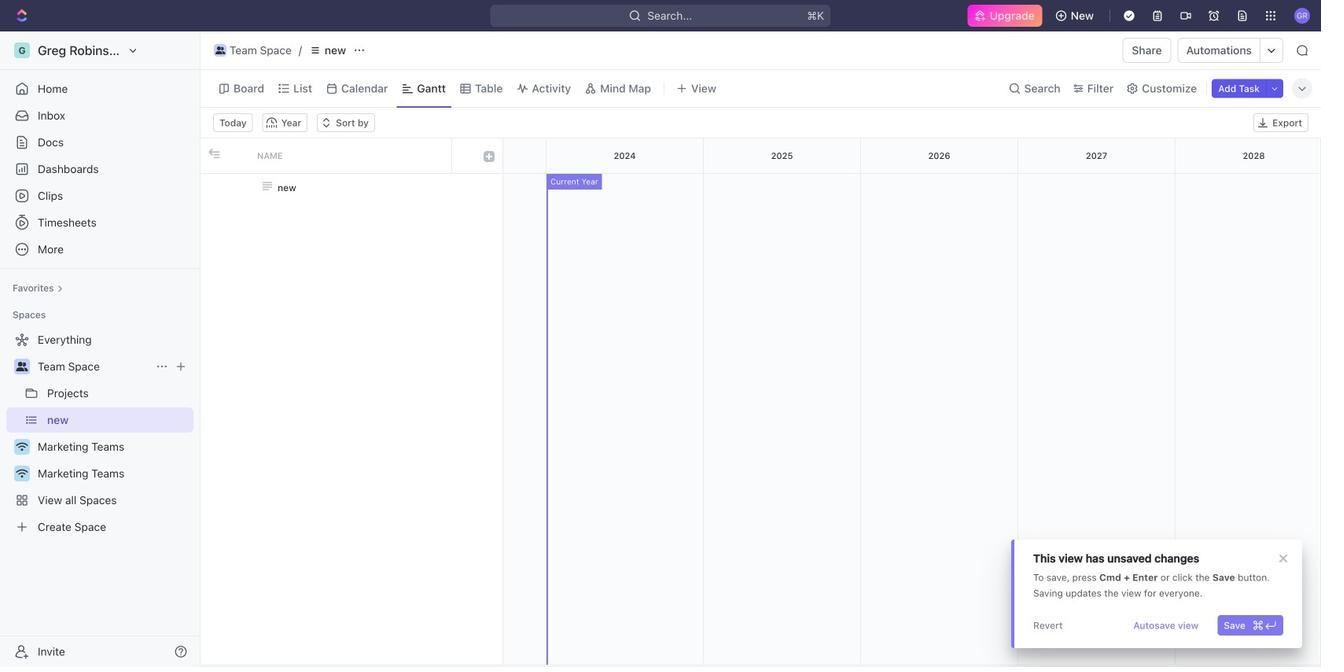 Task type: locate. For each thing, give the bounding box(es) containing it.
user group image inside tree
[[16, 362, 28, 371]]

column header
[[201, 138, 224, 173], [476, 138, 503, 173]]

tree
[[6, 327, 194, 540]]

 image for 1st column header from the left
[[209, 148, 220, 159]]

1 column header from the left
[[201, 138, 224, 173]]

1 horizontal spatial column header
[[476, 138, 503, 173]]

0 horizontal spatial  image
[[209, 148, 220, 159]]

user group image
[[215, 46, 225, 54], [16, 362, 28, 371]]

1 horizontal spatial  image
[[484, 151, 495, 162]]

2026 element
[[862, 138, 1019, 173]]

1 horizontal spatial user group image
[[215, 46, 225, 54]]

2027 element
[[1019, 138, 1176, 173]]

 image
[[209, 148, 220, 159], [484, 151, 495, 162]]

0 horizontal spatial user group image
[[16, 362, 28, 371]]

row
[[201, 138, 503, 174]]

2025 element
[[704, 138, 862, 173]]

tree grid
[[201, 138, 503, 665]]

0 horizontal spatial column header
[[201, 138, 224, 173]]

1 vertical spatial user group image
[[16, 362, 28, 371]]

0 vertical spatial user group image
[[215, 46, 225, 54]]



Task type: vqa. For each thing, say whether or not it's contained in the screenshot.
Search tasks... TEXT FIELD
no



Task type: describe. For each thing, give the bounding box(es) containing it.
new cell
[[248, 174, 452, 201]]

name column header
[[248, 138, 452, 173]]

wifi image
[[16, 469, 28, 478]]

 image for first column header from the right
[[484, 151, 495, 162]]

tree inside sidebar navigation
[[6, 327, 194, 540]]

2024 element
[[547, 138, 704, 173]]

sidebar navigation
[[0, 31, 204, 667]]

greg robinson's workspace, , element
[[14, 42, 30, 58]]

2 column header from the left
[[476, 138, 503, 173]]

new - 0.00% row
[[201, 174, 503, 201]]

2028 element
[[1176, 138, 1322, 173]]

2023 element
[[390, 138, 547, 173]]

wifi image
[[16, 442, 28, 452]]



